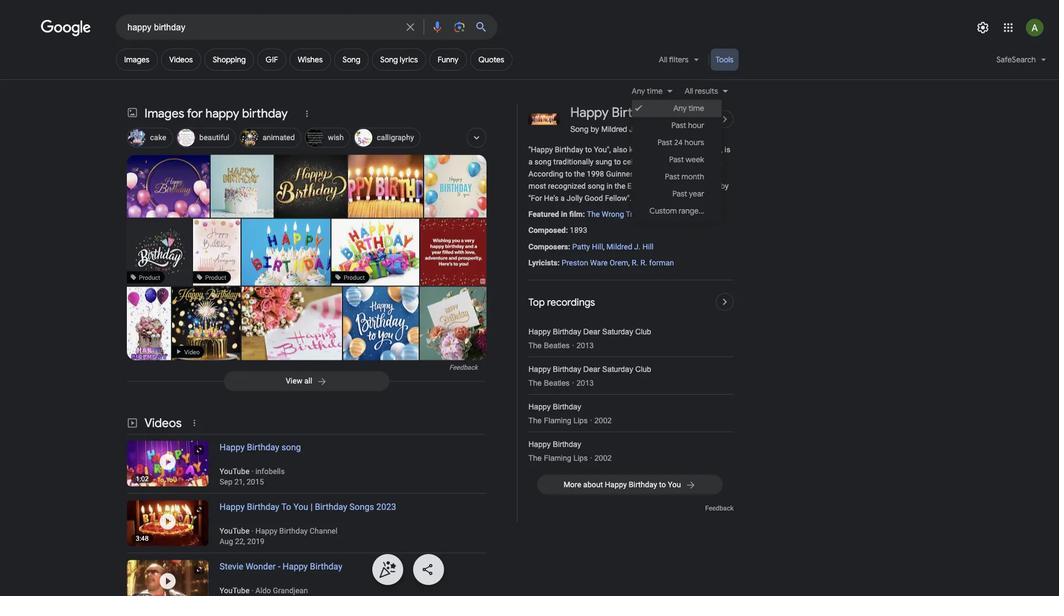 Task type: vqa. For each thing, say whether or not it's contained in the screenshot.
The Past within the Past hour link
yes



Task type: locate. For each thing, give the bounding box(es) containing it.
mildred up also
[[602, 124, 627, 134]]

patty
[[666, 124, 684, 134], [573, 242, 590, 251]]

he's
[[544, 194, 559, 203]]

forman
[[650, 258, 674, 267]]

0 vertical spatial saturday
[[603, 328, 634, 336]]

"happy
[[529, 145, 553, 154], [664, 145, 689, 154]]

in left film
[[561, 210, 568, 219]]

images
[[124, 55, 149, 65], [145, 106, 184, 121]]

youtube down stevie
[[220, 586, 250, 595]]

1 horizontal spatial feedback button
[[706, 503, 734, 514]]

patty down the 1893
[[573, 242, 590, 251]]

1 vertical spatial by
[[721, 181, 729, 191]]

1 vertical spatial any time
[[674, 103, 705, 113]]

1 vertical spatial mildred
[[607, 242, 633, 251]]

1 youtube from the top
[[220, 467, 250, 476]]

featured in film : the wrong trousers
[[529, 210, 656, 219]]

time
[[647, 86, 663, 96], [689, 103, 705, 113]]

1 vertical spatial all
[[685, 86, 694, 96]]

: left preston
[[558, 258, 560, 267]]

Search search field
[[127, 21, 397, 35]]

1 vertical spatial time
[[689, 103, 705, 113]]

0 vertical spatial time
[[647, 86, 663, 96]]

1 product from the left
[[139, 274, 160, 281]]

0 vertical spatial you
[[680, 104, 702, 121]]

shopping link
[[205, 49, 254, 71]]

r. right 'orem' in the top right of the page
[[632, 258, 639, 267]]

for
[[187, 106, 203, 121]]

2 horizontal spatial product
[[344, 274, 365, 281]]

2 2002 from the top
[[595, 454, 612, 462]]

patty hill link
[[573, 242, 603, 251]]

view all
[[286, 376, 312, 386]]

https://megaport.hu/media/37581... - happy birthday animations image
[[172, 285, 241, 367]]

any time up the happy birthday to you link on the right
[[632, 86, 663, 96]]

1 vertical spatial dear
[[584, 365, 600, 374]]

, down mildred j. hill link
[[629, 258, 630, 267]]

songs
[[350, 502, 374, 512]]

0 horizontal spatial time
[[647, 86, 663, 96]]

product for happy birthday! gift card! 'image'
[[344, 274, 365, 281]]

the down traditionally
[[574, 169, 585, 178]]

1 horizontal spatial product
[[205, 274, 227, 281]]

a right he's
[[561, 194, 565, 203]]

past for past 24 hours
[[658, 138, 673, 148]]

1 vertical spatial any
[[674, 103, 687, 113]]

youtube inside 'stevie wonder - happy birthday' heading
[[220, 586, 250, 595]]

0 vertical spatial is
[[725, 145, 731, 154]]

1 vertical spatial feedback
[[706, 504, 734, 512]]

song left lyrics
[[380, 55, 398, 65]]

1 horizontal spatial song
[[380, 55, 398, 65]]

wikipedia link
[[634, 194, 667, 203]]

1 horizontal spatial is
[[725, 145, 731, 154]]

1 vertical spatial is
[[700, 169, 706, 178]]

0 horizontal spatial ,
[[603, 242, 605, 251]]

1 vertical spatial club
[[636, 365, 652, 374]]

0 vertical spatial dear
[[584, 328, 600, 336]]

: for preston
[[558, 258, 560, 267]]

images inside "link"
[[145, 106, 184, 121]]

youtube for stevie wonder - happy birthday
[[220, 586, 250, 595]]

0 horizontal spatial is
[[700, 169, 706, 178]]

birthday inside youtube · happy birthday channel aug 22, 2019
[[279, 526, 308, 535]]

any time up past hour
[[674, 103, 705, 113]]

images up cake
[[145, 106, 184, 121]]

0 horizontal spatial song
[[282, 442, 301, 453]]

0 vertical spatial 2013
[[577, 341, 594, 350]]

1 vertical spatial images
[[145, 106, 184, 121]]

1 vertical spatial saturday
[[603, 365, 634, 374]]

2 r. from the left
[[641, 258, 648, 267]]

video
[[184, 348, 200, 355]]

1 horizontal spatial time
[[689, 103, 705, 113]]

you for happy birthday to you | birthday songs 2023
[[294, 502, 308, 512]]

0 horizontal spatial a
[[529, 157, 533, 166]]

: up preston
[[568, 242, 571, 251]]

google image
[[41, 20, 92, 36]]

1 vertical spatial ,
[[629, 258, 630, 267]]

all inside all filters popup button
[[659, 55, 668, 65]]

time up the happy birthday to you link on the right
[[647, 86, 663, 96]]

0 vertical spatial youtube
[[220, 467, 250, 476]]

list containing happy birthday dear saturday club
[[529, 320, 734, 469]]

-
[[278, 561, 281, 572]]

1 vertical spatial patty
[[573, 242, 590, 251]]

0 vertical spatial any time
[[632, 86, 663, 96]]

2 horizontal spatial song
[[588, 181, 605, 191]]

0 horizontal spatial the
[[574, 169, 585, 178]]

all left the results
[[685, 86, 694, 96]]

1 horizontal spatial feedback
[[706, 504, 734, 512]]

a
[[529, 157, 533, 166], [657, 157, 661, 166], [561, 194, 565, 203]]

featured
[[529, 210, 559, 219]]

1 2002 from the top
[[595, 416, 612, 425]]

2 horizontal spatial a
[[657, 157, 661, 166]]

youtube
[[220, 467, 250, 476], [220, 526, 250, 535], [220, 586, 250, 595]]

lyricists : preston ware orem , r. r.  forman
[[529, 258, 674, 267]]

images left videos link
[[124, 55, 149, 65]]

1 horizontal spatial ,
[[629, 258, 630, 267]]

1 vertical spatial happy birthday dear saturday club the beatles · 2013
[[529, 365, 652, 387]]

any up 'past hour' 'link'
[[674, 103, 687, 113]]

0 horizontal spatial product
[[139, 274, 160, 281]]

1 horizontal spatial all
[[685, 86, 694, 96]]

: up the 1893
[[583, 210, 585, 219]]

cake button
[[127, 126, 173, 150]]

1 vertical spatial you
[[668, 480, 681, 489]]

, up lyricists : preston ware orem , r. r.  forman
[[603, 242, 605, 251]]

1 vertical spatial happy birthday the flaming lips · 2002
[[529, 440, 612, 462]]

hill up hours
[[686, 124, 697, 134]]

song
[[535, 157, 552, 166], [588, 181, 605, 191], [282, 442, 301, 453]]

videos right the images link
[[169, 55, 193, 65]]

2 vertical spatial youtube
[[220, 586, 250, 595]]

traditionally
[[554, 157, 594, 166]]

1 vertical spatial beatles
[[544, 379, 570, 387]]

1 vertical spatial lips
[[574, 454, 588, 462]]

youtube inside youtube · happy birthday channel aug 22, 2019
[[220, 526, 250, 535]]

1 horizontal spatial song
[[535, 157, 552, 166]]

1 vertical spatial videos
[[145, 415, 182, 431]]

stevie
[[220, 561, 244, 572]]

view all element
[[224, 371, 390, 391]]

youtube inside youtube · infobells sep 21, 2015
[[220, 467, 250, 476]]

1 vertical spatial j.
[[635, 242, 641, 251]]

happy birthday the flaming lips · 2002
[[529, 403, 612, 425], [529, 440, 612, 462]]

in
[[607, 181, 613, 191], [561, 210, 568, 219]]

happy birthday to you - wikipedia image
[[302, 155, 472, 218]]

add funny element
[[438, 55, 459, 65]]

0 horizontal spatial "happy
[[529, 145, 553, 154]]

song up traditionally
[[571, 124, 589, 134]]

animated
[[263, 133, 295, 142]]

feedback button
[[127, 363, 478, 371], [706, 503, 734, 514]]

a down as
[[657, 157, 661, 166]]

:
[[583, 210, 585, 219], [566, 226, 568, 235], [568, 242, 571, 251], [558, 258, 560, 267]]

song up according
[[535, 157, 552, 166]]

all left filters
[[659, 55, 668, 65]]

lips
[[574, 416, 588, 425], [574, 454, 588, 462]]

dear
[[584, 328, 600, 336], [584, 365, 600, 374]]

1 horizontal spatial a
[[561, 194, 565, 203]]

1 vertical spatial song
[[588, 181, 605, 191]]

2 2013 from the top
[[577, 379, 594, 387]]

j. up r. r.  forman link
[[635, 242, 641, 251]]

0 vertical spatial happy birthday the flaming lips · 2002
[[529, 403, 612, 425]]

0 horizontal spatial any
[[632, 86, 645, 96]]

any inside dropdown button
[[632, 86, 645, 96]]

history of the happy birthday song | pump it up image
[[242, 219, 342, 286]]

tools
[[716, 55, 734, 65]]

0 vertical spatial all
[[659, 55, 668, 65]]

song up infobells
[[282, 442, 301, 453]]

top
[[529, 296, 545, 309]]

0 vertical spatial in
[[607, 181, 613, 191]]

by right followed
[[721, 181, 729, 191]]

1 beatles from the top
[[544, 341, 570, 350]]

to inside more about happy birthday to you link
[[659, 480, 666, 489]]

stevie wonder - happy birthday heading
[[209, 560, 487, 596]]

3 youtube from the top
[[220, 586, 250, 595]]

add quotes element
[[479, 55, 504, 65]]

2002
[[595, 416, 612, 425], [595, 454, 612, 462]]

product for happy birthday you amazing human | birthday cards & quotes 🎂🎁🎉 | send  real postcards online image
[[205, 274, 227, 281]]

past up records,
[[669, 155, 684, 165]]

custom range...
[[650, 206, 705, 216]]

mildred up 'orem' in the top right of the page
[[607, 242, 633, 251]]

past week
[[669, 155, 705, 165]]

2 beatles from the top
[[544, 379, 570, 387]]

3 product from the left
[[344, 274, 365, 281]]

youtube up 21,
[[220, 467, 250, 476]]

· inside 'stevie wonder - happy birthday' heading
[[252, 586, 254, 595]]

a up according
[[529, 157, 533, 166]]

most
[[529, 181, 546, 191]]

the
[[587, 210, 600, 219], [529, 341, 542, 350], [529, 379, 542, 387], [529, 416, 542, 425], [529, 454, 542, 462]]

None search field
[[0, 14, 498, 40]]

preston ware orem link
[[562, 258, 629, 267]]

the
[[574, 169, 585, 178], [708, 169, 719, 178], [615, 181, 626, 191]]

0 horizontal spatial all
[[659, 55, 668, 65]]

r. left forman
[[641, 258, 648, 267]]

images for happy birthday
[[145, 106, 288, 121]]

happy birthday to you | birthday songs 2023 heading
[[209, 500, 487, 546]]

1 vertical spatial 2013
[[577, 379, 594, 387]]

2 vertical spatial song
[[282, 442, 301, 453]]

2 lips from the top
[[574, 454, 588, 462]]

1 horizontal spatial r.
[[641, 258, 648, 267]]

patty up 'past 24 hours' link
[[666, 124, 684, 134]]

videos up 1:02 button
[[145, 415, 182, 431]]

all results
[[685, 86, 719, 96]]

product
[[139, 274, 160, 281], [205, 274, 227, 281], [344, 274, 365, 281]]

1 horizontal spatial any
[[674, 103, 687, 113]]

all for all filters
[[659, 55, 668, 65]]

menu
[[632, 97, 722, 222]]

· inside youtube · infobells sep 21, 2015
[[252, 467, 254, 476]]

1 vertical spatial feedback button
[[706, 503, 734, 514]]

sep
[[220, 477, 233, 487]]

0 vertical spatial club
[[636, 328, 652, 336]]

0 vertical spatial images
[[124, 55, 149, 65]]

"happy up person's
[[664, 145, 689, 154]]

the down "birthday."
[[708, 169, 719, 178]]

past down person's
[[665, 172, 680, 182]]

2015
[[247, 477, 264, 487]]

song for song lyrics
[[380, 55, 398, 65]]

"for
[[529, 194, 542, 203]]

1 horizontal spatial any time
[[674, 103, 705, 113]]

safesearch
[[997, 55, 1036, 65]]

0 vertical spatial feedback
[[449, 363, 478, 371]]

0 horizontal spatial in
[[561, 210, 568, 219]]

0 vertical spatial patty
[[666, 124, 684, 134]]

quotes link
[[470, 49, 513, 71]]

list
[[529, 320, 734, 469]]

2013
[[577, 341, 594, 350], [577, 379, 594, 387]]

1 "happy from the left
[[529, 145, 553, 154]]

composers : patty hill , mildred j. hill
[[529, 242, 654, 251]]

2 product from the left
[[205, 274, 227, 281]]

add gif element
[[266, 55, 278, 65]]

happy
[[206, 106, 239, 121]]

1 horizontal spatial patty
[[666, 124, 684, 134]]

0 vertical spatial videos
[[169, 55, 193, 65]]

past
[[672, 121, 687, 131], [658, 138, 673, 148], [669, 155, 684, 165], [665, 172, 680, 182], [673, 189, 688, 199]]

preston
[[562, 258, 589, 267]]

images link
[[116, 49, 158, 71]]

you
[[680, 104, 702, 121], [668, 480, 681, 489], [294, 502, 308, 512]]

1 horizontal spatial "happy
[[664, 145, 689, 154]]

0 vertical spatial 2002
[[595, 416, 612, 425]]

·
[[572, 341, 575, 350], [572, 379, 575, 387], [590, 416, 593, 425], [590, 454, 593, 462], [252, 467, 254, 476], [252, 526, 254, 535], [252, 586, 254, 595]]

2 happy birthday dear saturday club the beatles · 2013 from the top
[[529, 365, 652, 387]]

song right wishes link
[[343, 55, 361, 65]]

the up fellow".
[[615, 181, 626, 191]]

happy birthday song heading
[[209, 441, 487, 487]]

calligraphy
[[377, 133, 414, 142]]

in up fellow".
[[607, 181, 613, 191]]

is right it
[[700, 169, 706, 178]]

hill
[[638, 124, 649, 134], [686, 124, 697, 134], [592, 242, 603, 251], [643, 242, 654, 251]]

past for past month
[[665, 172, 680, 182]]

1 club from the top
[[636, 328, 652, 336]]

song down 1998
[[588, 181, 605, 191]]

tools button
[[711, 49, 739, 71]]

past left the year
[[673, 189, 688, 199]]

past up 24
[[672, 121, 687, 131]]

happy birthday images - free download on freepik image
[[127, 155, 221, 218], [264, 155, 359, 218], [343, 287, 419, 362]]

by up you", on the right top
[[591, 124, 599, 134]]

all inside all results popup button
[[685, 86, 694, 96]]

add wishes element
[[298, 55, 323, 65]]

0 vertical spatial any
[[632, 86, 645, 96]]

j. down happy birthday to you heading
[[630, 124, 636, 134]]

0 horizontal spatial by
[[591, 124, 599, 134]]

club
[[636, 328, 652, 336], [636, 365, 652, 374]]

is right birthday",
[[725, 145, 731, 154]]

any time radio item
[[632, 100, 722, 117]]

by inside "happy birthday to you", also known as "happy birthday", is a song traditionally sung to celebrate a person's birthday. according to the 1998 guinness world records, it is the most recognized song in the english language, followed by "for he's a jolly good fellow".
[[721, 181, 729, 191]]

youtube up the 22,
[[220, 526, 250, 535]]

0 horizontal spatial song
[[343, 55, 361, 65]]

0 vertical spatial beatles
[[544, 341, 570, 350]]

past left 24
[[658, 138, 673, 148]]

search by voice image
[[431, 20, 444, 34]]

0 vertical spatial lips
[[574, 416, 588, 425]]

past for past year
[[673, 189, 688, 199]]

0 vertical spatial ,
[[603, 242, 605, 251]]

2 horizontal spatial song
[[571, 124, 589, 134]]

any up happy birthday to you
[[632, 86, 645, 96]]

0 vertical spatial happy birthday dear saturday club the beatles · 2013
[[529, 328, 652, 350]]

happy birthday you amazing human | birthday cards & quotes 🎂🎁🎉 | send  real postcards online image
[[193, 219, 241, 286]]

videos
[[169, 55, 193, 65], [145, 415, 182, 431]]

0 vertical spatial j.
[[630, 124, 636, 134]]

1 vertical spatial 2002
[[595, 454, 612, 462]]

"happy up according
[[529, 145, 553, 154]]

videos inside videos link
[[169, 55, 193, 65]]

all
[[659, 55, 668, 65], [685, 86, 694, 96]]

2 vertical spatial you
[[294, 502, 308, 512]]

past inside 'link'
[[672, 121, 687, 131]]

20+ free happy birthday gifs & celebration stickers - pixabay image
[[127, 287, 171, 362]]

time up hour at the top
[[689, 103, 705, 113]]

1 horizontal spatial by
[[721, 181, 729, 191]]

2 youtube from the top
[[220, 526, 250, 535]]

0 horizontal spatial feedback button
[[127, 363, 478, 371]]

more about happy birthday to you
[[564, 480, 681, 489]]

any time inside radio item
[[674, 103, 705, 113]]

: left the 1893
[[566, 226, 568, 235]]

0 vertical spatial flaming
[[544, 416, 572, 425]]

add song lyrics element
[[380, 55, 418, 65]]

any time
[[632, 86, 663, 96], [674, 103, 705, 113]]

1 vertical spatial flaming
[[544, 454, 572, 462]]

1 vertical spatial youtube
[[220, 526, 250, 535]]

0 horizontal spatial any time
[[632, 86, 663, 96]]

21,
[[235, 477, 245, 487]]

0 horizontal spatial r.
[[632, 258, 639, 267]]

1 horizontal spatial in
[[607, 181, 613, 191]]



Task type: describe. For each thing, give the bounding box(es) containing it.
video button
[[172, 285, 241, 367]]

past 24 hours link
[[632, 134, 722, 151]]

wishes link
[[290, 49, 331, 71]]

2 flaming from the top
[[544, 454, 572, 462]]

week
[[686, 155, 705, 165]]

0 horizontal spatial patty
[[573, 242, 590, 251]]

top recordings
[[529, 296, 595, 309]]

wrong
[[602, 210, 624, 219]]

gif
[[266, 55, 278, 65]]

any inside radio item
[[674, 103, 687, 113]]

add shopping element
[[213, 55, 246, 65]]

world
[[640, 169, 660, 178]]

0 vertical spatial song
[[535, 157, 552, 166]]

videos link
[[161, 49, 201, 71]]

as
[[654, 145, 662, 154]]

good
[[585, 194, 603, 203]]

happy birthday song
[[220, 442, 301, 453]]

1 vertical spatial in
[[561, 210, 568, 219]]

funny
[[438, 55, 459, 65]]

beautiful
[[199, 133, 230, 142]]

past month link
[[632, 168, 722, 185]]

more
[[564, 480, 582, 489]]

1 happy birthday dear saturday club the beatles · 2013 from the top
[[529, 328, 652, 350]]

and
[[651, 124, 664, 134]]

person's
[[663, 157, 691, 166]]

2 dear from the top
[[584, 365, 600, 374]]

happy inside youtube · happy birthday channel aug 22, 2019
[[255, 526, 277, 535]]

birthday",
[[691, 145, 723, 154]]

about
[[584, 480, 603, 489]]

2 product button from the left
[[193, 219, 241, 286]]

all filters button
[[653, 49, 707, 75]]

song inside heading
[[282, 442, 301, 453]]

ware
[[590, 258, 608, 267]]

3:48 button
[[127, 500, 209, 546]]

hill up ware on the top of page
[[592, 242, 603, 251]]

song for add song element
[[343, 55, 361, 65]]

quotes
[[479, 55, 504, 65]]

3:48
[[136, 535, 149, 542]]

film
[[570, 210, 583, 219]]

followed
[[690, 181, 719, 191]]

wish button
[[305, 126, 351, 150]]

1 saturday from the top
[[603, 328, 634, 336]]

hours
[[685, 138, 705, 148]]

2 club from the top
[[636, 365, 652, 374]]

recognized
[[548, 181, 586, 191]]

known
[[630, 145, 652, 154]]

belated happy birthday wishes | petal talk image
[[242, 287, 372, 360]]

animated button
[[239, 126, 302, 150]]

1 product button from the left
[[126, 219, 193, 286]]

calligraphy button
[[354, 126, 421, 150]]

1 horizontal spatial the
[[615, 181, 626, 191]]

song link
[[334, 49, 369, 71]]

grandjean
[[273, 586, 308, 595]]

hill left 'and'
[[638, 124, 649, 134]]

channel
[[310, 526, 338, 535]]

0 horizontal spatial feedback
[[449, 363, 478, 371]]

happy birthday to you: december 2019 - christmas birthday gift (001) image
[[126, 219, 193, 286]]

1 2013 from the top
[[577, 341, 594, 350]]

past hour link
[[632, 117, 722, 134]]

any time inside dropdown button
[[632, 86, 663, 96]]

song by mildred j. hill and patty hill
[[571, 124, 697, 134]]

fellow".
[[605, 194, 632, 203]]

"happy birthday to you", also known as "happy birthday", is a song traditionally sung to celebrate a person's birthday. according to the 1998 guinness world records, it is the most recognized song in the english language, followed by "for he's a jolly good fellow".
[[529, 145, 731, 203]]

top recordings link
[[529, 293, 734, 311]]

0 vertical spatial mildred
[[602, 124, 627, 134]]

song for song by mildred j. hill and patty hill
[[571, 124, 589, 134]]

in inside "happy birthday to you", also known as "happy birthday", is a song traditionally sung to celebrate a person's birthday. according to the 1998 guinness world records, it is the most recognized song in the english language, followed by "for he's a jolly good fellow".
[[607, 181, 613, 191]]

stevie wonder - happy birthday
[[220, 561, 343, 572]]

images for images for happy birthday
[[145, 106, 184, 121]]

2 saturday from the top
[[603, 365, 634, 374]]

time inside radio item
[[689, 103, 705, 113]]

it
[[694, 169, 698, 178]]

|
[[311, 502, 313, 512]]

wishes
[[298, 55, 323, 65]]

happy birthday to you link
[[571, 104, 712, 121]]

all results button
[[678, 85, 734, 97]]

sung
[[596, 157, 613, 166]]

130 special happy birthday wishes & messages image
[[421, 219, 487, 286]]

images for happy birthday link
[[127, 106, 295, 123]]

the wrong trousers link
[[587, 210, 656, 219]]

past for past week
[[669, 155, 684, 165]]

you for happy birthday to you
[[680, 104, 702, 121]]

menu containing any time
[[632, 97, 722, 222]]

composed
[[529, 226, 566, 235]]

1 r. from the left
[[632, 258, 639, 267]]

youtube for happy birthday song
[[220, 467, 250, 476]]

2 "happy from the left
[[664, 145, 689, 154]]

search by image image
[[453, 20, 466, 34]]

1 dear from the top
[[584, 328, 600, 336]]

orem
[[610, 258, 629, 267]]

: for patty
[[568, 242, 571, 251]]

birthday inside "happy birthday to you", also known as "happy birthday", is a song traditionally sung to celebrate a person's birthday. according to the 1998 guinness world records, it is the most recognized song in the english language, followed by "for he's a jolly good fellow".
[[555, 145, 584, 154]]

also
[[613, 145, 628, 154]]

past year link
[[632, 185, 722, 203]]

images for happy birthday heading
[[145, 106, 288, 121]]

filters
[[669, 55, 689, 65]]

results
[[695, 86, 719, 96]]

1998
[[587, 169, 604, 178]]

youtube for happy birthday to you | birthday songs 2023
[[220, 526, 250, 535]]

past year
[[673, 189, 705, 199]]

aldo
[[255, 586, 271, 595]]

0 vertical spatial by
[[591, 124, 599, 134]]

2 horizontal spatial the
[[708, 169, 719, 178]]

product for happy birthday to you: december 2019 - christmas birthday gift (001) image
[[139, 274, 160, 281]]

wikipedia
[[634, 194, 667, 203]]

: for 1893
[[566, 226, 568, 235]]

24
[[674, 138, 683, 148]]

r. r.  forman link
[[632, 258, 674, 267]]

composed : 1893
[[529, 226, 588, 235]]

lyrics
[[400, 55, 418, 65]]

infobells
[[255, 467, 285, 476]]

wish
[[328, 133, 344, 142]]

lyricists
[[529, 258, 558, 267]]

1 happy birthday the flaming lips · 2002 from the top
[[529, 403, 612, 425]]

happy birthday! gift card! image
[[323, 219, 430, 286]]

custom range... menu item
[[650, 206, 705, 216]]

happy birthday to you heading
[[571, 104, 702, 121]]

images for images
[[124, 55, 149, 65]]

to inside happy birthday to you heading
[[665, 104, 678, 121]]

hour
[[688, 121, 705, 131]]

hill up r. r.  forman link
[[643, 242, 654, 251]]

you",
[[594, 145, 611, 154]]

past week link
[[632, 151, 722, 168]]

1 flaming from the top
[[544, 416, 572, 425]]

custom
[[650, 206, 677, 216]]

gif link
[[258, 49, 286, 71]]

all for all results
[[685, 86, 694, 96]]

past 24 hours
[[658, 138, 705, 148]]

safesearch button
[[990, 49, 1054, 75]]

guinness
[[606, 169, 638, 178]]

all
[[304, 376, 312, 386]]

free and customizable birthday templates image
[[424, 155, 487, 218]]

3 product button from the left
[[323, 219, 430, 286]]

2023
[[377, 502, 396, 512]]

according
[[529, 169, 564, 178]]

time inside dropdown button
[[647, 86, 663, 96]]

shopping
[[213, 55, 246, 65]]

add song element
[[343, 55, 361, 65]]

song lyrics
[[380, 55, 418, 65]]

0 vertical spatial feedback button
[[127, 363, 478, 371]]

what to write in a birthday card - unique happy birthday wishes image
[[211, 155, 274, 218]]

2 happy birthday the flaming lips · 2002 from the top
[[529, 440, 612, 462]]

youtube · aldo grandjean
[[220, 586, 308, 595]]

1 lips from the top
[[574, 416, 588, 425]]

22,
[[235, 537, 245, 546]]

jolly
[[567, 194, 583, 203]]

past for past hour
[[672, 121, 687, 131]]

100 best birthday instagram captions - cute birthday ... image
[[420, 264, 487, 364]]

trousers
[[626, 210, 656, 219]]

· inside youtube · happy birthday channel aug 22, 2019
[[252, 526, 254, 535]]

happy birthday to you
[[571, 104, 702, 121]]



